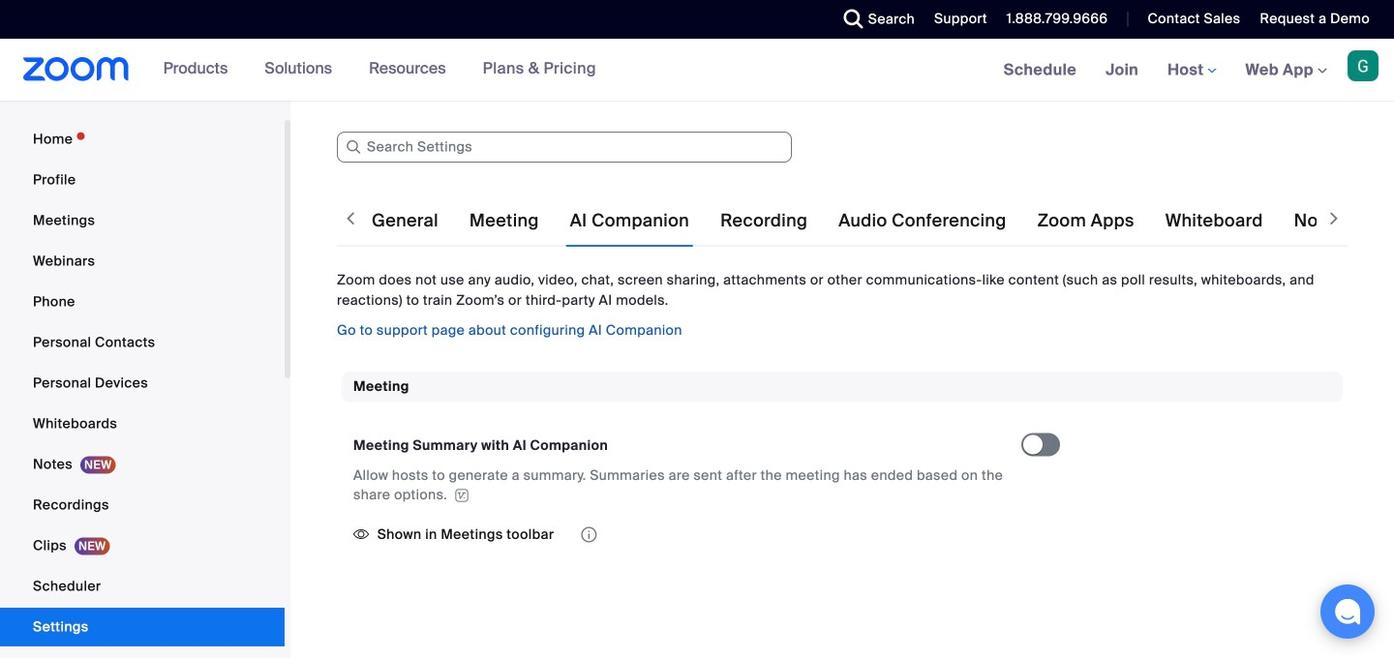 Task type: describe. For each thing, give the bounding box(es) containing it.
product information navigation
[[149, 39, 611, 101]]

personal menu menu
[[0, 120, 285, 658]]

learn more about shown in meetings toolbar image
[[579, 528, 599, 542]]

support version for meeting summary with ai companion image
[[452, 489, 472, 503]]

profile picture image
[[1348, 50, 1379, 81]]

Search Settings text field
[[337, 132, 792, 163]]

meetings navigation
[[989, 39, 1394, 102]]

2 application from the top
[[353, 520, 1022, 549]]

1 application from the top
[[353, 466, 1004, 505]]



Task type: vqa. For each thing, say whether or not it's contained in the screenshot.
the learn more about Shown in Meetings toolbar image
yes



Task type: locate. For each thing, give the bounding box(es) containing it.
1 vertical spatial application
[[353, 520, 1022, 549]]

scroll right image
[[1325, 209, 1344, 229]]

0 vertical spatial application
[[353, 466, 1004, 505]]

meeting element
[[342, 372, 1343, 573]]

tabs of my account settings page tab list
[[368, 194, 1394, 248]]

scroll left image
[[341, 209, 360, 229]]

banner
[[0, 39, 1394, 102]]

open chat image
[[1334, 598, 1361, 626]]

zoom logo image
[[23, 57, 129, 81]]

application
[[353, 466, 1004, 505], [353, 520, 1022, 549]]



